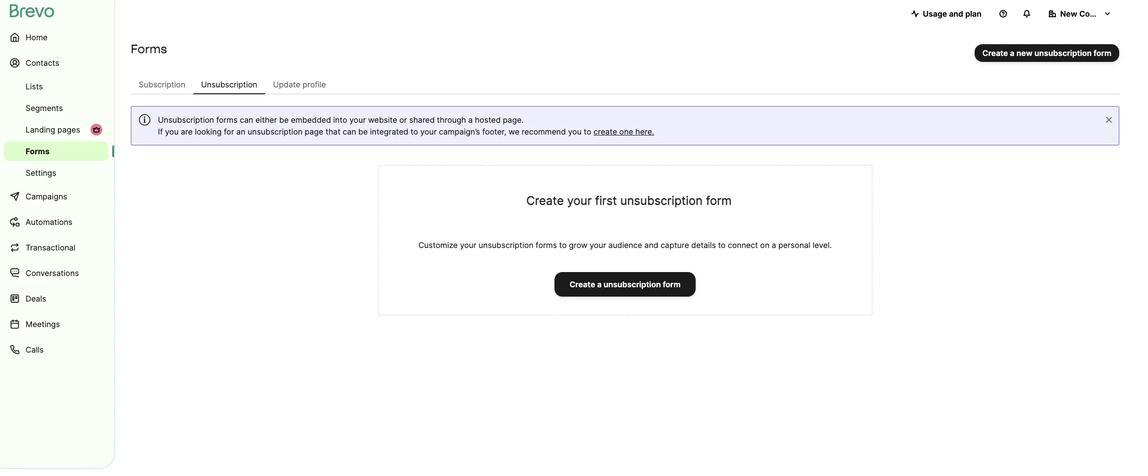 Task type: locate. For each thing, give the bounding box(es) containing it.
you left create at the top right of page
[[568, 127, 582, 137]]

1 vertical spatial create
[[526, 194, 564, 208]]

0 vertical spatial unsubscription
[[201, 80, 257, 90]]

create a unsubscription form
[[570, 280, 681, 290]]

0 vertical spatial forms
[[216, 115, 238, 125]]

we
[[509, 127, 520, 137]]

shared
[[409, 115, 435, 125]]

grow
[[569, 241, 588, 250]]

forms up the for
[[216, 115, 238, 125]]

calls
[[26, 345, 44, 355]]

and
[[949, 9, 964, 19], [645, 241, 659, 250]]

0 horizontal spatial create
[[526, 194, 564, 208]]

personal
[[779, 241, 811, 250]]

1 horizontal spatial forms
[[131, 42, 167, 56]]

forms
[[216, 115, 238, 125], [536, 241, 557, 250]]

lists link
[[4, 77, 108, 96]]

your right into
[[350, 115, 366, 125]]

on
[[760, 241, 770, 250]]

unsubscription link
[[193, 75, 265, 94]]

forms left grow
[[536, 241, 557, 250]]

you right if in the left top of the page
[[165, 127, 179, 137]]

pages
[[57, 125, 80, 135]]

can
[[240, 115, 253, 125], [343, 127, 356, 137]]

automations
[[26, 218, 72, 227]]

0 horizontal spatial forms
[[26, 147, 50, 156]]

2 horizontal spatial create
[[983, 48, 1008, 58]]

unsubscription up are
[[158, 115, 214, 125]]

unsubscription
[[201, 80, 257, 90], [158, 115, 214, 125]]

can up an
[[240, 115, 253, 125]]

form up details
[[706, 194, 732, 208]]

create for create a unsubscription form
[[570, 280, 595, 290]]

0 horizontal spatial you
[[165, 127, 179, 137]]

create
[[594, 127, 617, 137]]

2 vertical spatial create
[[570, 280, 595, 290]]

1 horizontal spatial can
[[343, 127, 356, 137]]

capture
[[661, 241, 689, 250]]

1 horizontal spatial create
[[570, 280, 595, 290]]

1 horizontal spatial form
[[706, 194, 732, 208]]

unsubscription
[[1035, 48, 1092, 58], [248, 127, 303, 137], [620, 194, 703, 208], [479, 241, 534, 250], [604, 280, 661, 290]]

to
[[411, 127, 418, 137], [584, 127, 591, 137], [559, 241, 567, 250], [718, 241, 726, 250]]

1 you from the left
[[165, 127, 179, 137]]

0 vertical spatial be
[[279, 115, 289, 125]]

landing pages
[[26, 125, 80, 135]]

be right either
[[279, 115, 289, 125]]

to right details
[[718, 241, 726, 250]]

be
[[279, 115, 289, 125], [358, 127, 368, 137]]

new company button
[[1041, 4, 1120, 24]]

you
[[165, 127, 179, 137], [568, 127, 582, 137]]

campaign's
[[439, 127, 480, 137]]

0 horizontal spatial and
[[645, 241, 659, 250]]

2 vertical spatial form
[[663, 280, 681, 290]]

your
[[350, 115, 366, 125], [420, 127, 437, 137], [567, 194, 592, 208], [460, 241, 477, 250], [590, 241, 606, 250]]

form
[[1094, 48, 1112, 58], [706, 194, 732, 208], [663, 280, 681, 290]]

1 vertical spatial unsubscription
[[158, 115, 214, 125]]

forms down landing
[[26, 147, 50, 156]]

0 vertical spatial create
[[983, 48, 1008, 58]]

2 horizontal spatial form
[[1094, 48, 1112, 58]]

0 vertical spatial can
[[240, 115, 253, 125]]

forms
[[131, 42, 167, 56], [26, 147, 50, 156]]

settings
[[26, 168, 56, 178]]

one
[[619, 127, 633, 137]]

lists
[[26, 82, 43, 92]]

form down company
[[1094, 48, 1112, 58]]

1 horizontal spatial and
[[949, 9, 964, 19]]

0 vertical spatial forms
[[131, 42, 167, 56]]

create
[[983, 48, 1008, 58], [526, 194, 564, 208], [570, 280, 595, 290]]

0 horizontal spatial forms
[[216, 115, 238, 125]]

segments
[[26, 103, 63, 113]]

1 vertical spatial forms
[[536, 241, 557, 250]]

a
[[1010, 48, 1015, 58], [468, 115, 473, 125], [772, 241, 776, 250], [597, 280, 602, 290]]

new
[[1017, 48, 1033, 58]]

and inside button
[[949, 9, 964, 19]]

1 vertical spatial be
[[358, 127, 368, 137]]

landing
[[26, 125, 55, 135]]

unsubscription inside unsubscription forms can either be embedded into your website or shared through a hosted page. if you are looking for an unsubscription page that can be integrated to your campaign's footer, we recommend you to create one here.
[[158, 115, 214, 125]]

be left integrated
[[358, 127, 368, 137]]

to down shared
[[411, 127, 418, 137]]

usage and plan
[[923, 9, 982, 19]]

and left plan
[[949, 9, 964, 19]]

forms inside unsubscription forms can either be embedded into your website or shared through a hosted page. if you are looking for an unsubscription page that can be integrated to your campaign's footer, we recommend you to create one here.
[[216, 115, 238, 125]]

to left create at the top right of page
[[584, 127, 591, 137]]

either
[[255, 115, 277, 125]]

2 you from the left
[[568, 127, 582, 137]]

1 vertical spatial can
[[343, 127, 356, 137]]

form down capture
[[663, 280, 681, 290]]

a up campaign's
[[468, 115, 473, 125]]

1 vertical spatial form
[[706, 194, 732, 208]]

0 horizontal spatial can
[[240, 115, 253, 125]]

your left first
[[567, 194, 592, 208]]

create one here. link
[[594, 127, 654, 137]]

unsubscription up the for
[[201, 80, 257, 90]]

forms up subscription "link"
[[131, 42, 167, 56]]

here.
[[636, 127, 654, 137]]

company
[[1080, 9, 1116, 19]]

campaigns link
[[4, 185, 108, 209]]

0 vertical spatial and
[[949, 9, 964, 19]]

1 vertical spatial forms
[[26, 147, 50, 156]]

profile
[[303, 80, 326, 90]]

contacts
[[26, 58, 59, 68]]

usage
[[923, 9, 947, 19]]

0 vertical spatial form
[[1094, 48, 1112, 58]]

embedded
[[291, 115, 331, 125]]

new company
[[1061, 9, 1116, 19]]

create for create a new unsubscription form
[[983, 48, 1008, 58]]

1 horizontal spatial you
[[568, 127, 582, 137]]

website
[[368, 115, 397, 125]]

unsubscription for unsubscription
[[201, 80, 257, 90]]

usage and plan button
[[903, 4, 990, 24]]

0 horizontal spatial be
[[279, 115, 289, 125]]

if
[[158, 127, 163, 137]]

can down into
[[343, 127, 356, 137]]

hosted
[[475, 115, 501, 125]]

and left capture
[[645, 241, 659, 250]]



Task type: vqa. For each thing, say whether or not it's contained in the screenshot.
Unsubscription forms can either be embedded into your website or shared through a hosted page. If you are looking for an unsubscription page that can be integrated to your campaign's footer, we recommend you to create one here.
yes



Task type: describe. For each thing, give the bounding box(es) containing it.
subscription
[[139, 80, 185, 90]]

unsubscription for unsubscription forms can either be embedded into your website or shared through a hosted page. if you are looking for an unsubscription page that can be integrated to your campaign's footer, we recommend you to create one here.
[[158, 115, 214, 125]]

customize your unsubscription forms to grow your audience and capture details to connect on a personal level.
[[418, 241, 832, 250]]

transactional
[[26, 243, 75, 253]]

for
[[224, 127, 234, 137]]

a down customize your unsubscription forms to grow your audience and capture details to connect on a personal level. on the bottom
[[597, 280, 602, 290]]

settings link
[[4, 163, 108, 183]]

0 horizontal spatial form
[[663, 280, 681, 290]]

connect
[[728, 241, 758, 250]]

your right customize
[[460, 241, 477, 250]]

a inside unsubscription forms can either be embedded into your website or shared through a hosted page. if you are looking for an unsubscription page that can be integrated to your campaign's footer, we recommend you to create one here.
[[468, 115, 473, 125]]

transactional link
[[4, 236, 108, 260]]

meetings
[[26, 320, 60, 330]]

looking
[[195, 127, 222, 137]]

calls link
[[4, 339, 108, 362]]

create for create your first unsubscription form
[[526, 194, 564, 208]]

1 horizontal spatial be
[[358, 127, 368, 137]]

form for create a new unsubscription form
[[1094, 48, 1112, 58]]

customize
[[418, 241, 458, 250]]

1 horizontal spatial forms
[[536, 241, 557, 250]]

a left new
[[1010, 48, 1015, 58]]

create a unsubscription form link
[[554, 273, 696, 297]]

level.
[[813, 241, 832, 250]]

page
[[305, 127, 323, 137]]

form for create your first unsubscription form
[[706, 194, 732, 208]]

update profile link
[[265, 75, 334, 94]]

page.
[[503, 115, 524, 125]]

unsubscription forms can either be embedded into your website or shared through a hosted page. if you are looking for an unsubscription page that can be integrated to your campaign's footer, we recommend you to create one here.
[[158, 115, 654, 137]]

new
[[1061, 9, 1078, 19]]

or
[[399, 115, 407, 125]]

that
[[326, 127, 341, 137]]

segments link
[[4, 98, 108, 118]]

automations link
[[4, 211, 108, 234]]

your down shared
[[420, 127, 437, 137]]

your right grow
[[590, 241, 606, 250]]

first
[[595, 194, 617, 208]]

unsubscription inside unsubscription forms can either be embedded into your website or shared through a hosted page. if you are looking for an unsubscription page that can be integrated to your campaign's footer, we recommend you to create one here.
[[248, 127, 303, 137]]

campaigns
[[26, 192, 67, 202]]

create a new unsubscription form link
[[975, 44, 1120, 62]]

forms link
[[4, 142, 108, 161]]

integrated
[[370, 127, 408, 137]]

plan
[[965, 9, 982, 19]]

conversations link
[[4, 262, 108, 285]]

update profile
[[273, 80, 326, 90]]

deals link
[[4, 287, 108, 311]]

a right on
[[772, 241, 776, 250]]

home
[[26, 32, 48, 42]]

through
[[437, 115, 466, 125]]

to left grow
[[559, 241, 567, 250]]

conversations
[[26, 269, 79, 279]]

are
[[181, 127, 193, 137]]

an
[[236, 127, 245, 137]]

audience
[[608, 241, 642, 250]]

left___rvooi image
[[93, 126, 100, 134]]

landing pages link
[[4, 120, 108, 140]]

footer,
[[482, 127, 506, 137]]

create a new unsubscription form
[[983, 48, 1112, 58]]

create your first unsubscription form
[[526, 194, 732, 208]]

subscription link
[[131, 75, 193, 94]]

deals
[[26, 294, 46, 304]]

contacts link
[[4, 51, 108, 75]]

details
[[691, 241, 716, 250]]

recommend
[[522, 127, 566, 137]]

into
[[333, 115, 347, 125]]

home link
[[4, 26, 108, 49]]

update
[[273, 80, 300, 90]]

meetings link
[[4, 313, 108, 337]]

1 vertical spatial and
[[645, 241, 659, 250]]



